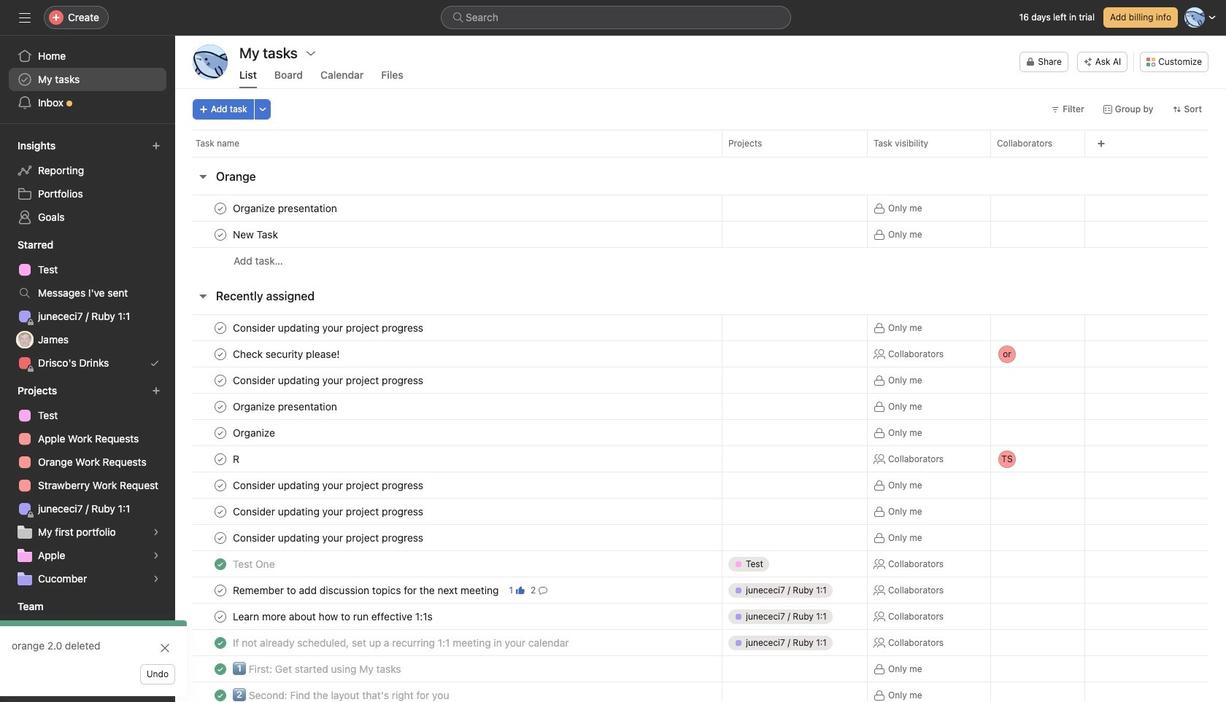 Task type: vqa. For each thing, say whether or not it's contained in the screenshot.
first COLLAPSE TASK LIST FOR THIS GROUP "IMAGE" from the bottom of the page
yes



Task type: locate. For each thing, give the bounding box(es) containing it.
completed checkbox for "1️⃣ first: get started using my tasks" cell
[[212, 661, 229, 678]]

completed image for 2️⃣ second: find the layout that's right for you cell
[[212, 687, 229, 703]]

mark complete checkbox inside new task "cell"
[[212, 226, 229, 243]]

2️⃣ second: find the layout that's right for you cell
[[175, 682, 722, 703]]

7 mark complete image from the top
[[212, 582, 229, 600]]

2 completed checkbox from the top
[[212, 661, 229, 678]]

1 collapse task list for this group image from the top
[[197, 171, 209, 182]]

2 collapse task list for this group image from the top
[[197, 290, 209, 302]]

completed checkbox inside 2️⃣ second: find the layout that's right for you cell
[[212, 687, 229, 703]]

Completed checkbox
[[212, 556, 229, 573], [212, 687, 229, 703]]

3 consider updating your project progress cell from the top
[[175, 472, 722, 499]]

task name text field for learn more about how to run effective 1:1s cell
[[230, 610, 437, 624]]

0 vertical spatial completed image
[[212, 556, 229, 573]]

4 mark complete image from the top
[[212, 372, 229, 389]]

linked projects for 1️⃣ first: get started using my tasks cell
[[722, 656, 868, 683]]

2 mark complete image from the top
[[212, 424, 229, 442]]

completed image for test one cell
[[212, 556, 229, 573]]

5 mark complete checkbox from the top
[[212, 451, 229, 468]]

task name text field inside r cell
[[230, 452, 246, 467]]

1 vertical spatial linked projects for organize presentation cell
[[722, 393, 868, 420]]

organize presentation cell
[[175, 195, 722, 222], [175, 393, 722, 420]]

mark complete image for task name text field within r cell
[[212, 451, 229, 468]]

Completed checkbox
[[212, 635, 229, 652], [212, 661, 229, 678]]

linked projects for consider updating your project progress cell for first consider updating your project progress cell from the bottom
[[722, 525, 868, 552]]

3 completed image from the top
[[212, 687, 229, 703]]

0 vertical spatial completed checkbox
[[212, 635, 229, 652]]

completed checkbox right see details, apple icon
[[212, 556, 229, 573]]

task name text field inside learn more about how to run effective 1:1s cell
[[230, 610, 437, 624]]

mark complete checkbox for task name text box inside check security please! cell
[[212, 346, 229, 363]]

3 mark complete checkbox from the top
[[212, 346, 229, 363]]

Task name text field
[[230, 201, 341, 216], [230, 227, 282, 242], [230, 321, 428, 335], [230, 347, 344, 362], [230, 373, 428, 388], [230, 478, 428, 493], [230, 505, 428, 519], [230, 636, 573, 651], [230, 662, 405, 677], [230, 689, 454, 703]]

mark complete image inside learn more about how to run effective 1:1s cell
[[212, 608, 229, 626]]

0 vertical spatial organize presentation cell
[[175, 195, 722, 222]]

linked projects for consider updating your project progress cell for 1st consider updating your project progress cell
[[722, 315, 868, 342]]

2 comments image
[[539, 586, 548, 595]]

mark complete checkbox for task name text field within the learn more about how to run effective 1:1s cell
[[212, 608, 229, 626]]

mark complete checkbox inside organize cell
[[212, 424, 229, 442]]

task name text field for test one cell
[[230, 557, 279, 572]]

completed checkbox inside "1️⃣ first: get started using my tasks" cell
[[212, 661, 229, 678]]

mark complete image inside organize cell
[[212, 424, 229, 442]]

1 vertical spatial completed checkbox
[[212, 661, 229, 678]]

completed image
[[212, 556, 229, 573], [212, 661, 229, 678], [212, 687, 229, 703]]

1 completed checkbox from the top
[[212, 635, 229, 652]]

show options image
[[305, 47, 317, 59]]

completed image inside test one cell
[[212, 556, 229, 573]]

3 mark complete image from the top
[[212, 346, 229, 363]]

mark complete checkbox inside r cell
[[212, 451, 229, 468]]

1 mark complete checkbox from the top
[[212, 200, 229, 217]]

task name text field for organize cell
[[230, 426, 279, 440]]

completed checkbox right close icon
[[212, 635, 229, 652]]

2 mark complete image from the top
[[212, 319, 229, 337]]

mark complete image for fourth task name text field from the top
[[212, 529, 229, 547]]

linked projects for 2️⃣ second: find the layout that's right for you cell
[[722, 682, 868, 703]]

2 task name text field from the top
[[230, 426, 279, 440]]

4 mark complete checkbox from the top
[[212, 398, 229, 416]]

consider updating your project progress cell
[[175, 315, 722, 342], [175, 367, 722, 394], [175, 472, 722, 499], [175, 498, 722, 525], [175, 525, 722, 552]]

organize presentation cell inside header recently assigned 'tree grid'
[[175, 393, 722, 420]]

linked projects for organize cell
[[722, 420, 868, 447]]

row
[[175, 130, 1226, 157], [193, 156, 1208, 158], [175, 195, 1226, 222], [175, 221, 1226, 248], [175, 247, 1226, 274], [175, 315, 1226, 342], [175, 340, 1226, 369], [175, 367, 1226, 394], [175, 393, 1226, 420], [175, 420, 1226, 447], [175, 445, 1226, 474], [175, 472, 1226, 499], [175, 498, 1226, 525], [175, 525, 1226, 552], [175, 551, 1226, 578], [175, 577, 1226, 604], [175, 604, 1226, 631], [175, 630, 1226, 657], [175, 656, 1226, 683], [175, 682, 1226, 703]]

mark complete image inside organize presentation "cell"
[[212, 200, 229, 217]]

mark complete checkbox inside consider updating your project progress cell
[[212, 529, 229, 547]]

7 task name text field from the top
[[230, 610, 437, 624]]

mark complete image for task name text field within the organize presentation "cell"
[[212, 398, 229, 416]]

4 linked projects for consider updating your project progress cell from the top
[[722, 498, 868, 525]]

1 like. you liked this task image
[[516, 586, 525, 595]]

mark complete image inside check security please! cell
[[212, 346, 229, 363]]

8 task name text field from the top
[[230, 636, 573, 651]]

mark complete checkbox for task name text field within r cell
[[212, 451, 229, 468]]

1 vertical spatial collapse task list for this group image
[[197, 290, 209, 302]]

completed checkbox inside test one cell
[[212, 556, 229, 573]]

6 mark complete image from the top
[[212, 451, 229, 468]]

mark complete image for task name text box inside check security please! cell
[[212, 346, 229, 363]]

task name text field inside organize cell
[[230, 426, 279, 440]]

1 mark complete checkbox from the top
[[212, 319, 229, 337]]

completed checkbox down completed image
[[212, 687, 229, 703]]

2 completed image from the top
[[212, 661, 229, 678]]

10 task name text field from the top
[[230, 689, 454, 703]]

more actions image
[[258, 105, 267, 114]]

mark complete image inside organize presentation "cell"
[[212, 398, 229, 416]]

3 linked projects for consider updating your project progress cell from the top
[[722, 472, 868, 499]]

1 completed checkbox from the top
[[212, 556, 229, 573]]

starred element
[[0, 232, 175, 378]]

6 mark complete checkbox from the top
[[212, 529, 229, 547]]

new task cell
[[175, 221, 722, 248]]

2 linked projects for organize presentation cell from the top
[[722, 393, 868, 420]]

mark complete checkbox inside check security please! cell
[[212, 346, 229, 363]]

1 task name text field from the top
[[230, 400, 341, 414]]

mark complete image inside r cell
[[212, 451, 229, 468]]

4 mark complete checkbox from the top
[[212, 477, 229, 494]]

5 mark complete checkbox from the top
[[212, 503, 229, 521]]

1 vertical spatial completed checkbox
[[212, 687, 229, 703]]

linked projects for consider updating your project progress cell for 2nd consider updating your project progress cell from the bottom
[[722, 498, 868, 525]]

completed image for "1️⃣ first: get started using my tasks" cell
[[212, 661, 229, 678]]

mark complete checkbox for task name text field within the organize presentation "cell"
[[212, 398, 229, 416]]

mark complete image for eighth task name text box from the bottom of the page
[[212, 319, 229, 337]]

Task name text field
[[230, 400, 341, 414], [230, 426, 279, 440], [230, 452, 246, 467], [230, 531, 428, 546], [230, 557, 279, 572], [230, 583, 503, 598], [230, 610, 437, 624]]

mark complete image inside new task "cell"
[[212, 226, 229, 243]]

2 vertical spatial completed image
[[212, 687, 229, 703]]

0 vertical spatial completed checkbox
[[212, 556, 229, 573]]

2 completed checkbox from the top
[[212, 687, 229, 703]]

5 task name text field from the top
[[230, 557, 279, 572]]

task name text field inside check security please! cell
[[230, 347, 344, 362]]

completed checkbox for if not already scheduled, set up a recurring 1:1 meeting in your calendar cell
[[212, 635, 229, 652]]

6 mark complete checkbox from the top
[[212, 582, 229, 600]]

completed checkbox inside if not already scheduled, set up a recurring 1:1 meeting in your calendar cell
[[212, 635, 229, 652]]

Mark complete checkbox
[[212, 200, 229, 217], [212, 226, 229, 243], [212, 346, 229, 363], [212, 398, 229, 416], [212, 451, 229, 468], [212, 529, 229, 547], [212, 608, 229, 626]]

7 mark complete checkbox from the top
[[212, 608, 229, 626]]

collapse task list for this group image
[[197, 171, 209, 182], [197, 290, 209, 302]]

3 mark complete image from the top
[[212, 477, 229, 494]]

mark complete image
[[212, 200, 229, 217], [212, 424, 229, 442], [212, 477, 229, 494], [212, 503, 229, 521], [212, 529, 229, 547]]

5 mark complete image from the top
[[212, 398, 229, 416]]

view profile settings image
[[193, 45, 228, 80]]

linked projects for organize presentation cell for organize presentation "cell" within header recently assigned 'tree grid'
[[722, 393, 868, 420]]

mark complete image
[[212, 226, 229, 243], [212, 319, 229, 337], [212, 346, 229, 363], [212, 372, 229, 389], [212, 398, 229, 416], [212, 451, 229, 468], [212, 582, 229, 600], [212, 608, 229, 626]]

Mark complete checkbox
[[212, 319, 229, 337], [212, 372, 229, 389], [212, 424, 229, 442], [212, 477, 229, 494], [212, 503, 229, 521], [212, 582, 229, 600]]

1 consider updating your project progress cell from the top
[[175, 315, 722, 342]]

task name text field inside remember to add discussion topics for the next meeting cell
[[230, 583, 503, 598]]

task name text field for r cell at bottom
[[230, 452, 246, 467]]

4 mark complete image from the top
[[212, 503, 229, 521]]

0 vertical spatial collapse task list for this group image
[[197, 171, 209, 182]]

4 task name text field from the top
[[230, 347, 344, 362]]

6 task name text field from the top
[[230, 583, 503, 598]]

task name text field inside organize presentation "cell"
[[230, 400, 341, 414]]

learn more about how to run effective 1:1s cell
[[175, 604, 722, 631]]

1 completed image from the top
[[212, 556, 229, 573]]

5 mark complete image from the top
[[212, 529, 229, 547]]

completed image inside 2️⃣ second: find the layout that's right for you cell
[[212, 687, 229, 703]]

2 mark complete checkbox from the top
[[212, 372, 229, 389]]

2 mark complete checkbox from the top
[[212, 226, 229, 243]]

completed image inside "1️⃣ first: get started using my tasks" cell
[[212, 661, 229, 678]]

list box
[[441, 6, 791, 29]]

3 task name text field from the top
[[230, 452, 246, 467]]

1 task name text field from the top
[[230, 201, 341, 216]]

0 vertical spatial linked projects for organize presentation cell
[[722, 195, 868, 222]]

task name text field inside 2️⃣ second: find the layout that's right for you cell
[[230, 689, 454, 703]]

1 vertical spatial completed image
[[212, 661, 229, 678]]

5 linked projects for consider updating your project progress cell from the top
[[722, 525, 868, 552]]

1 vertical spatial organize presentation cell
[[175, 393, 722, 420]]

2 linked projects for consider updating your project progress cell from the top
[[722, 367, 868, 394]]

1 linked projects for consider updating your project progress cell from the top
[[722, 315, 868, 342]]

linked projects for consider updating your project progress cell
[[722, 315, 868, 342], [722, 367, 868, 394], [722, 472, 868, 499], [722, 498, 868, 525], [722, 525, 868, 552]]

2 task name text field from the top
[[230, 227, 282, 242]]

3 mark complete checkbox from the top
[[212, 424, 229, 442]]

mark complete image inside remember to add discussion topics for the next meeting cell
[[212, 582, 229, 600]]

2 organize presentation cell from the top
[[175, 393, 722, 420]]

completed checkbox down completed image
[[212, 661, 229, 678]]

see details, my first portfolio image
[[152, 528, 161, 537]]

task name text field inside organize presentation "cell"
[[230, 201, 341, 216]]

4 task name text field from the top
[[230, 531, 428, 546]]

collapse task list for this group image for header recently assigned 'tree grid'
[[197, 290, 209, 302]]

task name text field inside test one cell
[[230, 557, 279, 572]]

linked projects for organize presentation cell inside header recently assigned 'tree grid'
[[722, 393, 868, 420]]

mark complete checkbox inside learn more about how to run effective 1:1s cell
[[212, 608, 229, 626]]

9 task name text field from the top
[[230, 662, 405, 677]]

1 mark complete image from the top
[[212, 226, 229, 243]]

1 mark complete image from the top
[[212, 200, 229, 217]]

1 linked projects for organize presentation cell from the top
[[722, 195, 868, 222]]

linked projects for organize presentation cell
[[722, 195, 868, 222], [722, 393, 868, 420]]

8 mark complete image from the top
[[212, 608, 229, 626]]



Task type: describe. For each thing, give the bounding box(es) containing it.
new project or portfolio image
[[152, 387, 161, 396]]

3 task name text field from the top
[[230, 321, 428, 335]]

test one cell
[[175, 551, 722, 578]]

new insights image
[[152, 142, 161, 150]]

1️⃣ first: get started using my tasks cell
[[175, 656, 722, 683]]

completed checkbox for task name text field inside the test one cell
[[212, 556, 229, 573]]

mark complete checkbox for fourth task name text field from the top
[[212, 529, 229, 547]]

mark complete image for task name text field within remember to add discussion topics for the next meeting cell
[[212, 582, 229, 600]]

see details, apple image
[[152, 552, 161, 560]]

completed checkbox for task name text box within 2️⃣ second: find the layout that's right for you cell
[[212, 687, 229, 703]]

4 consider updating your project progress cell from the top
[[175, 498, 722, 525]]

add field image
[[1097, 139, 1106, 148]]

task name text field for organize presentation "cell" within header recently assigned 'tree grid'
[[230, 400, 341, 414]]

projects element
[[0, 378, 175, 594]]

mark complete image for 5th task name text box
[[212, 372, 229, 389]]

mark complete image for 4th task name text box from the bottom of the page
[[212, 503, 229, 521]]

linked projects for r cell
[[722, 446, 868, 473]]

see details, cucomber image
[[152, 575, 161, 584]]

header recently assigned tree grid
[[175, 315, 1226, 703]]

mark complete image for task name text field within the learn more about how to run effective 1:1s cell
[[212, 608, 229, 626]]

task name text field inside "1️⃣ first: get started using my tasks" cell
[[230, 662, 405, 677]]

teams element
[[0, 594, 175, 647]]

mark complete image for 6th task name text box from the top
[[212, 477, 229, 494]]

hide sidebar image
[[19, 12, 31, 23]]

7 task name text field from the top
[[230, 505, 428, 519]]

close image
[[159, 643, 171, 655]]

6 task name text field from the top
[[230, 478, 428, 493]]

5 consider updating your project progress cell from the top
[[175, 525, 722, 552]]

mark complete image for task name text box within the new task "cell"
[[212, 226, 229, 243]]

linked projects for consider updating your project progress cell for third consider updating your project progress cell from the top
[[722, 472, 868, 499]]

r cell
[[175, 446, 722, 473]]

mark complete image for task name text field within the organize cell
[[212, 424, 229, 442]]

insights element
[[0, 133, 175, 232]]

linked projects for organize presentation cell for 2nd organize presentation "cell" from the bottom of the page
[[722, 195, 868, 222]]

task name text field for remember to add discussion topics for the next meeting cell
[[230, 583, 503, 598]]

linked projects for new task cell
[[722, 221, 868, 248]]

linked projects for consider updating your project progress cell for 2nd consider updating your project progress cell from the top of the header recently assigned 'tree grid'
[[722, 367, 868, 394]]

task name text field inside new task "cell"
[[230, 227, 282, 242]]

mark complete image for task name text box inside the organize presentation "cell"
[[212, 200, 229, 217]]

completed image
[[212, 635, 229, 652]]

collapse task list for this group image for the header orange "tree grid"
[[197, 171, 209, 182]]

task name text field inside if not already scheduled, set up a recurring 1:1 meeting in your calendar cell
[[230, 636, 573, 651]]

check security please! cell
[[175, 341, 722, 368]]

linked projects for check security please! cell
[[722, 341, 868, 368]]

2 consider updating your project progress cell from the top
[[175, 367, 722, 394]]

mark complete checkbox inside remember to add discussion topics for the next meeting cell
[[212, 582, 229, 600]]

1 organize presentation cell from the top
[[175, 195, 722, 222]]

header orange tree grid
[[175, 195, 1226, 274]]

5 task name text field from the top
[[230, 373, 428, 388]]

remember to add discussion topics for the next meeting cell
[[175, 577, 722, 604]]

global element
[[0, 36, 175, 123]]

mark complete checkbox for task name text box inside the organize presentation "cell"
[[212, 200, 229, 217]]

organize cell
[[175, 420, 722, 447]]

if not already scheduled, set up a recurring 1:1 meeting in your calendar cell
[[175, 630, 722, 657]]

mark complete checkbox for task name text box within the new task "cell"
[[212, 226, 229, 243]]



